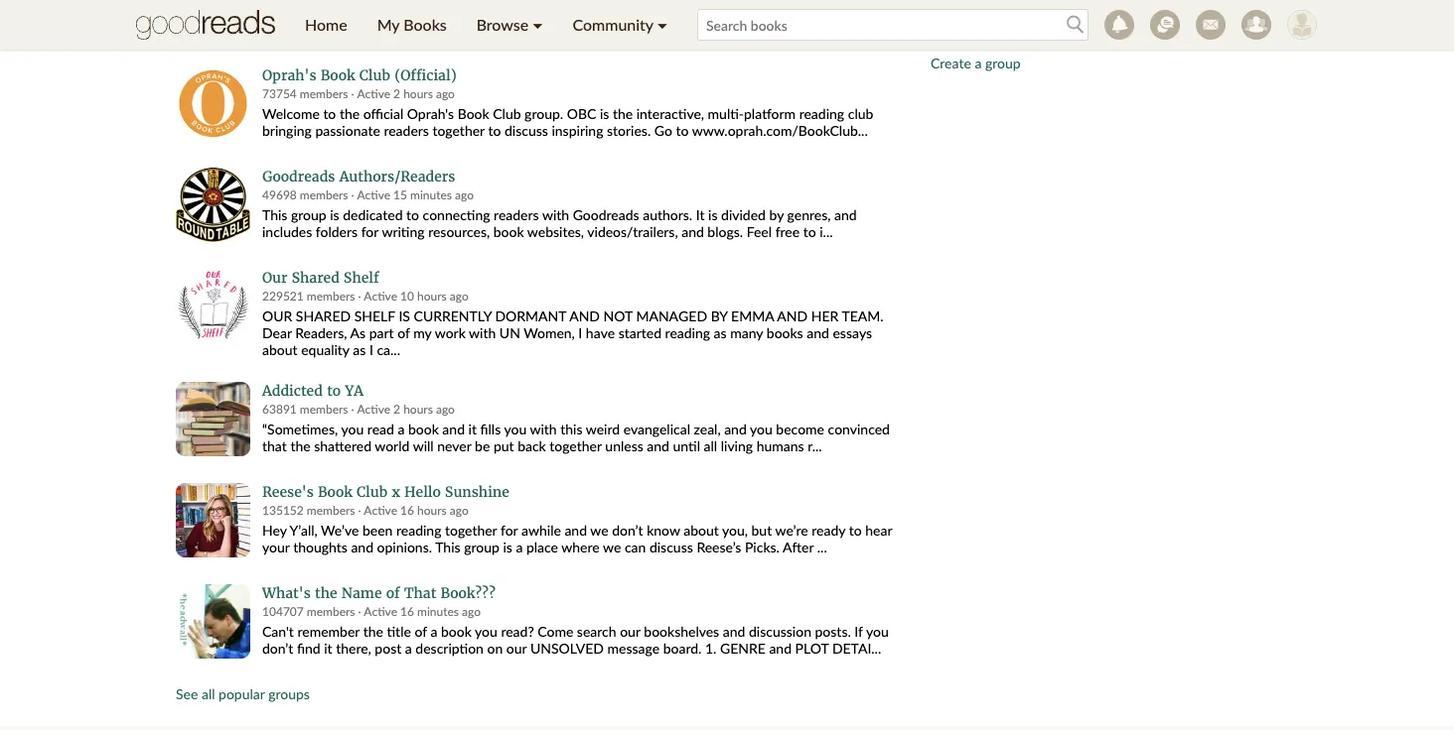 Task type: describe. For each thing, give the bounding box(es) containing it.
don't inside can't remember the title of a book you read? come search our bookshelves and discussion posts. if you don't find it there, post a description on our unsolved message board.  1. genre and plot detai...
[[262, 641, 293, 657]]

we've
[[321, 522, 359, 539]]

inbox image
[[1196, 10, 1226, 40]]

can't remember the title of a book you read? come search our bookshelves and discussion posts. if you don't find it there, post a description on our unsolved message board.  1. genre and plot detai...
[[262, 624, 889, 657]]

humans
[[756, 438, 804, 455]]

addicted to ya image
[[176, 382, 250, 457]]

a inside addicted to ya 63891 members · active 2 hours ago "sometimes, you read a book and it fills you with this weird evangelical zeal, and you become convinced that the shattered world will never be put back together unless and until all living humans r...
[[398, 421, 405, 438]]

for inside 'goodreads authors/readers 49698 members · active 15 minutes ago this group is dedicated to connecting readers with goodreads authors. it is divided by genres, and includes folders for writing resources, book websites, videos/trailers, and blogs.  feel free to i...'
[[361, 223, 379, 240]]

members down our shared shelf
[[307, 289, 355, 303]]

members up the we've
[[307, 503, 355, 518]]

oprah's book club (official) image
[[176, 66, 250, 141]]

reese's book club x hello sunshine
[[262, 484, 509, 501]]

shattered
[[314, 438, 371, 455]]

shelf
[[354, 308, 395, 325]]

the left official
[[340, 105, 360, 122]]

discuss inside oprah's book club (official) 73754 members · active 2 hours ago welcome to the official oprah's book club group. obc is the interactive, multi-platform reading club bringing passionate readers together to discuss inspiring stories.  go to www.oprah.com/bookclub...
[[505, 122, 548, 139]]

2 horizontal spatial group
[[985, 54, 1021, 71]]

have
[[586, 325, 615, 342]]

un
[[499, 325, 520, 342]]

other
[[532, 4, 565, 21]]

is
[[399, 308, 410, 325]]

notifications image
[[1104, 10, 1134, 40]]

create a group
[[931, 54, 1021, 71]]

dedicated
[[343, 207, 403, 223]]

is inside oprah's book club (official) 73754 members · active 2 hours ago welcome to the official oprah's book club group. obc is the interactive, multi-platform reading club bringing passionate readers together to discuss inspiring stories.  go to www.oprah.com/bookclub...
[[600, 105, 609, 122]]

1 and from the left
[[569, 308, 600, 325]]

reading inside oprah's book club (official) 73754 members · active 2 hours ago welcome to the official oprah's book club group. obc is the interactive, multi-platform reading club bringing passionate readers together to discuss inspiring stories.  go to www.oprah.com/bookclub...
[[799, 105, 844, 122]]

browse ▾ button
[[462, 0, 558, 50]]

to inside : request changes to book records
[[1211, 9, 1224, 26]]

ago inside addicted to ya 63891 members · active 2 hours ago "sometimes, you read a book and it fills you with this weird evangelical zeal, and you become convinced that the shattered world will never be put back together unless and until all living humans r...
[[436, 402, 455, 417]]

that
[[262, 438, 287, 455]]

1 horizontal spatial our
[[620, 624, 640, 641]]

1 horizontal spatial goodreads
[[573, 207, 639, 223]]

genre
[[720, 641, 766, 657]]

1 vertical spatial book
[[458, 105, 489, 122]]

many
[[730, 325, 763, 342]]

find
[[297, 641, 320, 657]]

what's the name of that book??? image
[[176, 585, 250, 659]]

share
[[594, 4, 627, 21]]

websites,
[[527, 223, 584, 240]]

community ▾ button
[[558, 0, 682, 50]]

of inside can't remember the title of a book you read? come search our bookshelves and discussion posts. if you don't find it there, post a description on our unsolved message board.  1. genre and plot detai...
[[415, 624, 427, 641]]

club for sunshine
[[356, 484, 388, 501]]

15 minutes ago element
[[393, 188, 474, 202]]

to right my
[[403, 4, 416, 21]]

team.
[[842, 308, 884, 325]]

post
[[375, 641, 401, 657]]

genres,
[[787, 207, 831, 223]]

see
[[176, 686, 198, 703]]

0 horizontal spatial i
[[369, 342, 373, 358]]

goodreads librarians group
[[931, 9, 1102, 26]]

1 vertical spatial minutes
[[417, 605, 459, 619]]

changes
[[1158, 9, 1208, 26]]

:
[[1102, 9, 1105, 26]]

it inside addicted to ya 63891 members · active 2 hours ago "sometimes, you read a book and it fills you with this weird evangelical zeal, and you become convinced that the shattered world will never be put back together unless and until all living humans r...
[[468, 421, 477, 438]]

1 horizontal spatial as
[[714, 325, 727, 342]]

thoughts
[[293, 539, 347, 556]]

active inside 'goodreads authors/readers 49698 members · active 15 minutes ago this group is dedicated to connecting readers with goodreads authors. it is divided by genres, and includes folders for writing resources, book websites, videos/trailers, and blogs.  feel free to i...'
[[357, 188, 390, 202]]

0 horizontal spatial our
[[506, 641, 527, 657]]

your
[[262, 539, 290, 556]]

1 vertical spatial of
[[386, 585, 400, 603]]

0 horizontal spatial oprah's
[[262, 66, 316, 84]]

official
[[363, 105, 403, 122]]

don't inside hey y'all,  we've been reading together for awhile and we don't know about you, but we're ready to hear your thoughts and opinions. this group is a place where we can discuss reese's picks.  after ...
[[612, 522, 643, 539]]

and right zeal, at bottom left
[[724, 421, 747, 438]]

2 and from the left
[[777, 308, 808, 325]]

after
[[783, 539, 814, 556]]

folders
[[316, 223, 358, 240]]

the up 104707 members ·
[[315, 585, 337, 603]]

you left read
[[341, 421, 364, 438]]

managed
[[636, 308, 707, 325]]

is right the it
[[708, 207, 718, 223]]

15
[[393, 188, 407, 202]]

not
[[603, 308, 633, 325]]

addicted to ya link
[[262, 382, 901, 400]]

divided
[[721, 207, 766, 223]]

a right the post
[[405, 641, 412, 657]]

ago inside oprah's book club (official) 73754 members · active 2 hours ago welcome to the official oprah's book club group. obc is the interactive, multi-platform reading club bringing passionate readers together to discuss inspiring stories.  go to www.oprah.com/bookclub...
[[436, 86, 455, 101]]

groups
[[268, 686, 310, 703]]

can't
[[262, 624, 294, 641]]

friend requests image
[[1241, 10, 1271, 40]]

you right fills
[[504, 421, 527, 438]]

addicted
[[262, 382, 323, 400]]

you right if
[[866, 624, 889, 641]]

dear
[[262, 325, 292, 342]]

on
[[487, 641, 503, 657]]

group.
[[525, 105, 563, 122]]

· down the name
[[358, 605, 361, 619]]

the inside can't remember the title of a book you read? come search our bookshelves and discussion posts. if you don't find it there, post a description on our unsolved message board.  1. genre and plot detai...
[[363, 624, 383, 641]]

the right obc
[[613, 105, 633, 122]]

convinced
[[828, 421, 890, 438]]

and right other
[[568, 4, 591, 21]]

place inside hey y'all,  we've been reading together for awhile and we don't know about you, but we're ready to hear your thoughts and opinions. this group is a place where we can discuss reese's picks.  after ...
[[526, 539, 558, 556]]

goodreads for authors/readers
[[262, 168, 335, 186]]

0 horizontal spatial place
[[275, 4, 307, 21]]

my books
[[377, 15, 447, 34]]

together inside hey y'all,  we've been reading together for awhile and we don't know about you, but we're ready to hear your thoughts and opinions. this group is a place where we can discuss reese's picks.  after ...
[[445, 522, 497, 539]]

welcome
[[262, 105, 320, 122]]

booktokers
[[331, 4, 399, 21]]

book for sunshine
[[318, 484, 352, 501]]

group inside 'goodreads authors/readers 49698 members · active 15 minutes ago this group is dedicated to connecting readers with goodreads authors. it is divided by genres, and includes folders for writing resources, book websites, videos/trailers, and blogs.  feel free to i...'
[[291, 207, 326, 223]]

interactive,
[[636, 105, 704, 122]]

r...
[[808, 438, 822, 455]]

16 for that
[[400, 605, 414, 619]]

shared
[[296, 308, 351, 325]]

with inside 'goodreads authors/readers 49698 members · active 15 minutes ago this group is dedicated to connecting readers with goodreads authors. it is divided by genres, and includes folders for writing resources, book websites, videos/trailers, and blogs.  feel free to i...'
[[542, 207, 569, 223]]

connecting
[[423, 207, 490, 223]]

readers inside 'goodreads authors/readers 49698 members · active 15 minutes ago this group is dedicated to connecting readers with goodreads authors. it is divided by genres, and includes folders for writing resources, book websites, videos/trailers, and blogs.  feel free to i...'
[[494, 207, 539, 223]]

...
[[817, 539, 827, 556]]

it
[[696, 207, 705, 223]]

active up shelf
[[364, 289, 397, 303]]

49698
[[262, 188, 297, 202]]

ago down book??? in the bottom of the page
[[462, 605, 481, 619]]

to inside hey y'all,  we've been reading together for awhile and we don't know about you, but we're ready to hear your thoughts and opinions. this group is a place where we can discuss reese's picks.  after ...
[[849, 522, 862, 539]]

· inside oprah's book club (official) 73754 members · active 2 hours ago welcome to the official oprah's book club group. obc is the interactive, multi-platform reading club bringing passionate readers together to discuss inspiring stories.  go to www.oprah.com/bookclub...
[[351, 86, 354, 101]]

browse
[[476, 15, 529, 34]]

book inside addicted to ya 63891 members · active 2 hours ago "sometimes, you read a book and it fills you with this weird evangelical zeal, and you become convinced that the shattered world will never be put back together unless and until all living humans r...
[[408, 421, 439, 438]]

awhile
[[521, 522, 561, 539]]

oprah's book club (official) link
[[262, 66, 901, 84]]

multi-
[[708, 105, 744, 122]]

hours right 10
[[417, 289, 447, 303]]

the inside addicted to ya 63891 members · active 2 hours ago "sometimes, you read a book and it fills you with this weird evangelical zeal, and you become convinced that the shattered world will never be put back together unless and until all living humans r...
[[290, 438, 310, 455]]

discuss inside hey y'all,  we've been reading together for awhile and we don't know about you, but we're ready to hear your thoughts and opinions. this group is a place where we can discuss reese's picks.  after ...
[[649, 539, 693, 556]]

a down 16 minutes ago
[[430, 624, 437, 641]]

to left group.
[[488, 122, 501, 139]]

16 minutes ago
[[400, 605, 481, 619]]

my
[[413, 325, 431, 342]]

name
[[341, 585, 382, 603]]

you left the read?
[[475, 624, 497, 641]]

her
[[811, 308, 839, 325]]

group inside hey y'all,  we've been reading together for awhile and we don't know about you, but we're ready to hear your thoughts and opinions. this group is a place where we can discuss reese's picks.  after ...
[[464, 539, 499, 556]]

will
[[413, 438, 434, 455]]

fills
[[480, 421, 501, 438]]

includes
[[262, 223, 312, 240]]

read?
[[501, 624, 534, 641]]

with inside our shared shelf is currently dormant and not managed by emma and her team. dear readers,   as part of my work with un women, i have started reading as many books and essays about equality as i ca...
[[469, 325, 496, 342]]

readers inside oprah's book club (official) 73754 members · active 2 hours ago welcome to the official oprah's book club group. obc is the interactive, multi-platform reading club bringing passionate readers together to discuss inspiring stories.  go to www.oprah.com/bookclub...
[[384, 122, 429, 139]]

shelf
[[344, 269, 379, 287]]

blogs.
[[708, 223, 743, 240]]

ago down sunshine on the left
[[450, 503, 469, 518]]

passionate
[[315, 122, 380, 139]]

there,
[[336, 641, 371, 657]]

the left 'love'
[[631, 4, 651, 21]]

that
[[404, 585, 436, 603]]

platform
[[744, 105, 796, 122]]

reese's book club x hello sunshine link
[[262, 484, 901, 501]]

create a group link
[[931, 54, 1021, 71]]

0 vertical spatial for
[[310, 4, 327, 21]]

2 inside addicted to ya 63891 members · active 2 hours ago "sometimes, you read a book and it fills you with this weird evangelical zeal, and you become convinced that the shattered world will never be put back together unless and until all living humans r...
[[393, 402, 400, 417]]

and left plot
[[769, 641, 792, 657]]

detai...
[[832, 641, 881, 657]]

with inside addicted to ya 63891 members · active 2 hours ago "sometimes, you read a book and it fills you with this weird evangelical zeal, and you become convinced that the shattered world will never be put back together unless and until all living humans r...
[[530, 421, 557, 438]]

free
[[775, 223, 800, 240]]

until
[[673, 438, 700, 455]]

to inside addicted to ya 63891 members · active 2 hours ago "sometimes, you read a book and it fills you with this weird evangelical zeal, and you become convinced that the shattered world will never be put back together unless and until all living humans r...
[[327, 382, 341, 400]]

unsolved
[[530, 641, 604, 657]]

active inside oprah's book club (official) 73754 members · active 2 hours ago welcome to the official oprah's book club group. obc is the interactive, multi-platform reading club bringing passionate readers together to discuss inspiring stories.  go to www.oprah.com/bookclub...
[[357, 86, 390, 101]]

hours down the hello
[[417, 503, 447, 518]]

booktok 📚 image
[[176, 0, 250, 40]]

home link
[[290, 0, 362, 50]]

my
[[377, 15, 399, 34]]

of inside our shared shelf is currently dormant and not managed by emma and her team. dear readers,   as part of my work with un women, i have started reading as many books and essays about equality as i ca...
[[397, 325, 410, 342]]

ago up currently
[[450, 289, 469, 303]]

community
[[573, 15, 653, 34]]

▾ for browse ▾
[[533, 15, 543, 34]]

104707 members ·
[[262, 605, 364, 619]]

and left be
[[442, 421, 465, 438]]

book inside 'goodreads authors/readers 49698 members · active 15 minutes ago this group is dedicated to connecting readers with goodreads authors. it is divided by genres, and includes folders for writing resources, book websites, videos/trailers, and blogs.  feel free to i...'
[[493, 223, 524, 240]]

to left 'i...'
[[803, 223, 816, 240]]

16 hours ago element
[[400, 503, 469, 518]]

description
[[416, 641, 484, 657]]



Task type: vqa. For each thing, say whether or not it's contained in the screenshot.
16 hours ago element
yes



Task type: locate. For each thing, give the bounding box(es) containing it.
0 horizontal spatial for
[[310, 4, 327, 21]]

oprah's down (official)
[[407, 105, 454, 122]]

· down the ya
[[351, 402, 354, 417]]

home
[[305, 15, 347, 34]]

reading down 16 hours ago element
[[396, 522, 441, 539]]

1.
[[705, 641, 716, 657]]

about inside our shared shelf is currently dormant and not managed by emma and her team. dear readers,   as part of my work with un women, i have started reading as many books and essays about equality as i ca...
[[262, 342, 298, 358]]

shared
[[292, 269, 340, 287]]

our
[[262, 308, 292, 325]]

all right the until
[[704, 438, 717, 455]]

2 hours ago element for addicted to ya
[[393, 402, 455, 417]]

create
[[931, 54, 971, 71]]

Search for books to add to your shelves search field
[[697, 9, 1089, 41]]

this down the 16 hours ago
[[435, 539, 460, 556]]

1 horizontal spatial place
[[526, 539, 558, 556]]

2 hours ago element
[[393, 86, 455, 101], [393, 402, 455, 417]]

popular
[[219, 686, 265, 703]]

community ▾
[[573, 15, 667, 34]]

1 vertical spatial reading
[[665, 325, 710, 342]]

2 horizontal spatial reading
[[799, 105, 844, 122]]

book right inbox icon
[[1228, 9, 1258, 26]]

a place for booktokers to interact with each other and share the love
[[262, 4, 680, 21]]

picks.
[[745, 539, 780, 556]]

1 horizontal spatial oprah's
[[407, 105, 454, 122]]

together right back
[[550, 438, 602, 455]]

group up book??? in the bottom of the page
[[464, 539, 499, 556]]

this
[[560, 421, 583, 438]]

members up "sometimes,
[[300, 402, 348, 417]]

0 horizontal spatial as
[[353, 342, 366, 358]]

2 horizontal spatial for
[[501, 522, 518, 539]]

· inside 'goodreads authors/readers 49698 members · active 15 minutes ago this group is dedicated to connecting readers with goodreads authors. it is divided by genres, and includes folders for writing resources, book websites, videos/trailers, and blogs.  feel free to i...'
[[351, 188, 354, 202]]

board.
[[663, 641, 702, 657]]

16 minutes ago element
[[400, 605, 481, 619]]

a inside hey y'all,  we've been reading together for awhile and we don't know about you, but we're ready to hear your thoughts and opinions. this group is a place where we can discuss reese's picks.  after ...
[[516, 539, 523, 556]]

interact
[[419, 4, 466, 21]]

1 horizontal spatial this
[[435, 539, 460, 556]]

www.oprah.com/bookclub...
[[692, 122, 868, 139]]

about left you,
[[684, 522, 719, 539]]

1 horizontal spatial reading
[[665, 325, 710, 342]]

1 horizontal spatial discuss
[[649, 539, 693, 556]]

1 vertical spatial group
[[291, 207, 326, 223]]

together down sunshine on the left
[[445, 522, 497, 539]]

members inside addicted to ya 63891 members · active 2 hours ago "sometimes, you read a book and it fills you with this weird evangelical zeal, and you become convinced that the shattered world will never be put back together unless and until all living humans r...
[[300, 402, 348, 417]]

if
[[854, 624, 863, 641]]

0 vertical spatial goodreads
[[931, 9, 997, 26]]

and right books
[[807, 325, 829, 342]]

active down what's the name of that book???
[[364, 605, 397, 619]]

members inside 'goodreads authors/readers 49698 members · active 15 minutes ago this group is dedicated to connecting readers with goodreads authors. it is divided by genres, and includes folders for writing resources, book websites, videos/trailers, and blogs.  feel free to i...'
[[300, 188, 348, 202]]

hours inside oprah's book club (official) 73754 members · active 2 hours ago welcome to the official oprah's book club group. obc is the interactive, multi-platform reading club bringing passionate readers together to discuss inspiring stories.  go to www.oprah.com/bookclub...
[[403, 86, 433, 101]]

▾ right "each"
[[533, 15, 543, 34]]

and inside our shared shelf is currently dormant and not managed by emma and her team. dear readers,   as part of my work with un women, i have started reading as many books and essays about equality as i ca...
[[807, 325, 829, 342]]

active inside addicted to ya 63891 members · active 2 hours ago "sometimes, you read a book and it fills you with this weird evangelical zeal, and you become convinced that the shattered world will never be put back together unless and until all living humans r...
[[357, 402, 390, 417]]

0 vertical spatial 2
[[393, 86, 400, 101]]

to right the welcome
[[323, 105, 336, 122]]

· up dedicated
[[351, 188, 354, 202]]

· up passionate
[[351, 86, 354, 101]]

0 horizontal spatial this
[[262, 207, 287, 223]]

living
[[721, 438, 753, 455]]

unless
[[605, 438, 643, 455]]

book left the websites,
[[493, 223, 524, 240]]

reese's book club x hello sunshine image
[[176, 484, 250, 558]]

the right the that
[[290, 438, 310, 455]]

readers right resources,
[[494, 207, 539, 223]]

oprah's book club (official) 73754 members · active 2 hours ago welcome to the official oprah's book club group. obc is the interactive, multi-platform reading club bringing passionate readers together to discuss inspiring stories.  go to www.oprah.com/bookclub...
[[262, 66, 873, 139]]

1 vertical spatial about
[[684, 522, 719, 539]]

it right find
[[324, 641, 332, 657]]

1 vertical spatial it
[[324, 641, 332, 657]]

for right folders
[[361, 223, 379, 240]]

goodreads authors/readers image
[[176, 168, 250, 242]]

oprah's
[[262, 66, 316, 84], [407, 105, 454, 122]]

0 horizontal spatial about
[[262, 342, 298, 358]]

discuss left inspiring on the top left
[[505, 122, 548, 139]]

▾ inside 'community ▾' dropdown button
[[657, 15, 667, 34]]

book up 135152 members ·
[[318, 484, 352, 501]]

plot
[[795, 641, 829, 657]]

together inside oprah's book club (official) 73754 members · active 2 hours ago welcome to the official oprah's book club group. obc is the interactive, multi-platform reading club bringing passionate readers together to discuss inspiring stories.  go to www.oprah.com/bookclub...
[[433, 122, 485, 139]]

is left dedicated
[[330, 207, 339, 223]]

0 vertical spatial readers
[[384, 122, 429, 139]]

you left become
[[750, 421, 772, 438]]

as left part
[[353, 342, 366, 358]]

become
[[776, 421, 824, 438]]

1 horizontal spatial don't
[[612, 522, 643, 539]]

a
[[262, 4, 271, 21]]

1 vertical spatial all
[[202, 686, 215, 703]]

1 horizontal spatial readers
[[494, 207, 539, 223]]

0 horizontal spatial all
[[202, 686, 215, 703]]

remember
[[297, 624, 360, 641]]

1 horizontal spatial about
[[684, 522, 719, 539]]

place left the where
[[526, 539, 558, 556]]

books
[[767, 325, 803, 342]]

reading inside our shared shelf is currently dormant and not managed by emma and her team. dear readers,   as part of my work with un women, i have started reading as many books and essays about equality as i ca...
[[665, 325, 710, 342]]

come
[[538, 624, 573, 641]]

2 inside oprah's book club (official) 73754 members · active 2 hours ago welcome to the official oprah's book club group. obc is the interactive, multi-platform reading club bringing passionate readers together to discuss inspiring stories.  go to www.oprah.com/bookclub...
[[393, 86, 400, 101]]

ago down (official)
[[436, 86, 455, 101]]

this down 49698
[[262, 207, 287, 223]]

0 vertical spatial 2 hours ago element
[[393, 86, 455, 101]]

229521 members ·
[[262, 289, 364, 303]]

hear
[[865, 522, 892, 539]]

is
[[600, 105, 609, 122], [330, 207, 339, 223], [708, 207, 718, 223], [503, 539, 512, 556]]

weird
[[586, 421, 620, 438]]

1 vertical spatial club
[[493, 105, 521, 122]]

and right the 1.
[[723, 624, 745, 641]]

all inside addicted to ya 63891 members · active 2 hours ago "sometimes, you read a book and it fills you with this weird evangelical zeal, and you become convinced that the shattered world will never be put back together unless and until all living humans r...
[[704, 438, 717, 455]]

place right a at the top left
[[275, 4, 307, 21]]

and right awhile
[[565, 522, 587, 539]]

1 vertical spatial discuss
[[649, 539, 693, 556]]

1 vertical spatial oprah's
[[407, 105, 454, 122]]

book down home link
[[321, 66, 355, 84]]

hours inside addicted to ya 63891 members · active 2 hours ago "sometimes, you read a book and it fills you with this weird evangelical zeal, and you become convinced that the shattered world will never be put back together unless and until all living humans r...
[[403, 402, 433, 417]]

hello
[[404, 484, 441, 501]]

discussion
[[749, 624, 811, 641]]

about down our
[[262, 342, 298, 358]]

don't left know
[[612, 522, 643, 539]]

▾ right community
[[657, 15, 667, 34]]

2 up read
[[393, 402, 400, 417]]

hours
[[403, 86, 433, 101], [417, 289, 447, 303], [403, 402, 433, 417], [417, 503, 447, 518]]

with down the goodreads authors/readers 'link'
[[542, 207, 569, 223]]

and right thoughts
[[351, 539, 373, 556]]

16 down the hello
[[400, 503, 414, 518]]

(official)
[[394, 66, 457, 84]]

our shared shelf is currently dormant and not managed by emma and her team. dear readers,   as part of my work with un women, i have started reading as many books and essays about equality as i ca...
[[262, 308, 884, 358]]

0 vertical spatial about
[[262, 342, 298, 358]]

63891
[[262, 402, 297, 417]]

book for members
[[321, 66, 355, 84]]

2 hours ago element for oprah's book club (official)
[[393, 86, 455, 101]]

book inside : request changes to book records
[[1228, 9, 1258, 26]]

minutes inside 'goodreads authors/readers 49698 members · active 15 minutes ago this group is dedicated to connecting readers with goodreads authors. it is divided by genres, and includes folders for writing resources, book websites, videos/trailers, and blogs.  feel free to i...'
[[410, 188, 452, 202]]

equality
[[301, 342, 349, 358]]

members up the welcome
[[300, 86, 348, 101]]

1 horizontal spatial all
[[704, 438, 717, 455]]

0 vertical spatial all
[[704, 438, 717, 455]]

16 for hello
[[400, 503, 414, 518]]

active up official
[[357, 86, 390, 101]]

zeal,
[[694, 421, 721, 438]]

2 vertical spatial for
[[501, 522, 518, 539]]

search
[[577, 624, 616, 641]]

club left group.
[[493, 105, 521, 122]]

1 vertical spatial 2
[[393, 402, 400, 417]]

opinions.
[[377, 539, 432, 556]]

by
[[711, 308, 728, 325]]

0 vertical spatial reading
[[799, 105, 844, 122]]

and right 'i...'
[[834, 207, 857, 223]]

with left un
[[469, 325, 496, 342]]

2 2 hours ago element from the top
[[393, 402, 455, 417]]

▾ for community ▾
[[657, 15, 667, 34]]

together down (official)
[[433, 122, 485, 139]]

writing
[[382, 223, 425, 240]]

· up the we've
[[358, 503, 361, 518]]

0 horizontal spatial group
[[291, 207, 326, 223]]

our shared shelf image
[[176, 269, 250, 344]]

for left awhile
[[501, 522, 518, 539]]

book???
[[441, 585, 495, 603]]

1 vertical spatial goodreads
[[262, 168, 335, 186]]

0 vertical spatial minutes
[[410, 188, 452, 202]]

discuss right can
[[649, 539, 693, 556]]

0 vertical spatial place
[[275, 4, 307, 21]]

0 vertical spatial it
[[468, 421, 477, 438]]

2 vertical spatial together
[[445, 522, 497, 539]]

sunshine
[[445, 484, 509, 501]]

members inside oprah's book club (official) 73754 members · active 2 hours ago welcome to the official oprah's book club group. obc is the interactive, multi-platform reading club bringing passionate readers together to discuss inspiring stories.  go to www.oprah.com/bookclub...
[[300, 86, 348, 101]]

readers up authors/readers
[[384, 122, 429, 139]]

goodreads librarians group link
[[931, 9, 1102, 26]]

Search books text field
[[697, 9, 1089, 41]]

10 hours ago
[[400, 289, 469, 303]]

as
[[714, 325, 727, 342], [353, 342, 366, 358]]

minutes down that
[[417, 605, 459, 619]]

0 vertical spatial 16
[[400, 503, 414, 518]]

0 vertical spatial discuss
[[505, 122, 548, 139]]

my group discussions image
[[1150, 10, 1180, 40]]

by
[[769, 207, 784, 223]]

reading left club
[[799, 105, 844, 122]]

2 vertical spatial of
[[415, 624, 427, 641]]

0 horizontal spatial don't
[[262, 641, 293, 657]]

2 ▾ from the left
[[657, 15, 667, 34]]

world
[[375, 438, 410, 455]]

1 vertical spatial don't
[[262, 641, 293, 657]]

see all popular groups link
[[176, 686, 310, 703]]

to left the hear
[[849, 522, 862, 539]]

members up remember
[[307, 605, 355, 619]]

1 vertical spatial together
[[550, 438, 602, 455]]

to left the ya
[[327, 382, 341, 400]]

feel
[[747, 223, 772, 240]]

this inside hey y'all,  we've been reading together for awhile and we don't know about you, but we're ready to hear your thoughts and opinions. this group is a place where we can discuss reese's picks.  after ...
[[435, 539, 460, 556]]

the left title
[[363, 624, 383, 641]]

don't left find
[[262, 641, 293, 657]]

title
[[387, 624, 411, 641]]

0 vertical spatial book
[[321, 66, 355, 84]]

of right title
[[415, 624, 427, 641]]

hours down (official)
[[403, 86, 433, 101]]

and left the until
[[647, 438, 669, 455]]

librarians
[[1001, 9, 1060, 26]]

1 horizontal spatial and
[[777, 308, 808, 325]]

it
[[468, 421, 477, 438], [324, 641, 332, 657]]

1 16 from the top
[[400, 503, 414, 518]]

0 vertical spatial of
[[397, 325, 410, 342]]

we
[[590, 522, 608, 539], [603, 539, 621, 556]]

0 horizontal spatial readers
[[384, 122, 429, 139]]

i left ca...
[[369, 342, 373, 358]]

it inside can't remember the title of a book you read? come search our bookshelves and discussion posts. if you don't find it there, post a description on our unsolved message board.  1. genre and plot detai...
[[324, 641, 332, 657]]

2 vertical spatial goodreads
[[573, 207, 639, 223]]

0 vertical spatial together
[[433, 122, 485, 139]]

: request changes to book records
[[931, 9, 1258, 43]]

group down 49698
[[291, 207, 326, 223]]

2 hours ago element down (official)
[[393, 86, 455, 101]]

go
[[654, 122, 672, 139]]

1 vertical spatial readers
[[494, 207, 539, 223]]

reading inside hey y'all,  we've been reading together for awhile and we don't know about you, but we're ready to hear your thoughts and opinions. this group is a place where we can discuss reese's picks.  after ...
[[396, 522, 441, 539]]

1 horizontal spatial group
[[464, 539, 499, 556]]

as left many
[[714, 325, 727, 342]]

be
[[475, 438, 490, 455]]

and left "blogs."
[[681, 223, 704, 240]]

0 horizontal spatial and
[[569, 308, 600, 325]]

reading left the by
[[665, 325, 710, 342]]

▾ inside browse ▾ dropdown button
[[533, 15, 543, 34]]

1 vertical spatial 2 hours ago element
[[393, 402, 455, 417]]

ago up connecting
[[455, 188, 474, 202]]

books
[[403, 15, 447, 34]]

0 vertical spatial oprah's
[[262, 66, 316, 84]]

reading
[[799, 105, 844, 122], [665, 325, 710, 342], [396, 522, 441, 539]]

you
[[341, 421, 364, 438], [504, 421, 527, 438], [750, 421, 772, 438], [475, 624, 497, 641], [866, 624, 889, 641]]

· down shelf at top left
[[358, 289, 361, 303]]

our
[[262, 269, 288, 287]]

browse ▾
[[476, 15, 543, 34]]

members up folders
[[300, 188, 348, 202]]

club for members
[[359, 66, 390, 84]]

goodreads down the goodreads authors/readers 'link'
[[573, 207, 639, 223]]

active down reese's book club x hello sunshine
[[364, 503, 397, 518]]

book inside can't remember the title of a book you read? come search our bookshelves and discussion posts. if you don't find it there, post a description on our unsolved message board.  1. genre and plot detai...
[[441, 624, 472, 641]]

a right create
[[975, 54, 982, 71]]

to right go
[[676, 122, 689, 139]]

about inside hey y'all,  we've been reading together for awhile and we don't know about you, but we're ready to hear your thoughts and opinions. this group is a place where we can discuss reese's picks.  after ...
[[684, 522, 719, 539]]

menu
[[290, 0, 682, 50]]

0 horizontal spatial reading
[[396, 522, 441, 539]]

group down 'goodreads librarians group' link
[[985, 54, 1021, 71]]

0 horizontal spatial it
[[324, 641, 332, 657]]

1 2 from the top
[[393, 86, 400, 101]]

with left "each"
[[469, 4, 496, 21]]

1 vertical spatial for
[[361, 223, 379, 240]]

▾
[[533, 15, 543, 34], [657, 15, 667, 34]]

i left have
[[578, 325, 582, 342]]

10
[[400, 289, 414, 303]]

2 16 from the top
[[400, 605, 414, 619]]

all
[[704, 438, 717, 455], [202, 686, 215, 703]]

and
[[569, 308, 600, 325], [777, 308, 808, 325]]

to down 15
[[406, 207, 419, 223]]

and left not
[[569, 308, 600, 325]]

0 vertical spatial this
[[262, 207, 287, 223]]

goodreads authors/readers 49698 members · active 15 minutes ago this group is dedicated to connecting readers with goodreads authors. it is divided by genres, and includes folders for writing resources, book websites, videos/trailers, and blogs.  feel free to i...
[[262, 168, 857, 240]]

work
[[435, 325, 466, 342]]

this
[[262, 207, 287, 223], [435, 539, 460, 556]]

1 vertical spatial place
[[526, 539, 558, 556]]

together inside addicted to ya 63891 members · active 2 hours ago "sometimes, you read a book and it fills you with this weird evangelical zeal, and you become convinced that the shattered world will never be put back together unless and until all living humans r...
[[550, 438, 602, 455]]

ago inside 'goodreads authors/readers 49698 members · active 15 minutes ago this group is dedicated to connecting readers with goodreads authors. it is divided by genres, and includes folders for writing resources, book websites, videos/trailers, and blogs.  feel free to i...'
[[455, 188, 474, 202]]

0 horizontal spatial ▾
[[533, 15, 543, 34]]

is left awhile
[[503, 539, 512, 556]]

book left group.
[[458, 105, 489, 122]]

2 vertical spatial club
[[356, 484, 388, 501]]

0 horizontal spatial goodreads
[[262, 168, 335, 186]]

0 horizontal spatial discuss
[[505, 122, 548, 139]]

to right "changes"
[[1211, 9, 1224, 26]]

is inside hey y'all,  we've been reading together for awhile and we don't know about you, but we're ready to hear your thoughts and opinions. this group is a place where we can discuss reese's picks.  after ...
[[503, 539, 512, 556]]

0 vertical spatial club
[[359, 66, 390, 84]]

2 2 from the top
[[393, 402, 400, 417]]

1 horizontal spatial i
[[578, 325, 582, 342]]

menu containing home
[[290, 0, 682, 50]]

"sometimes,
[[262, 421, 338, 438]]

our right on
[[506, 641, 527, 657]]

women,
[[524, 325, 575, 342]]

· inside addicted to ya 63891 members · active 2 hours ago "sometimes, you read a book and it fills you with this weird evangelical zeal, and you become convinced that the shattered world will never be put back together unless and until all living humans r...
[[351, 402, 354, 417]]

this inside 'goodreads authors/readers 49698 members · active 15 minutes ago this group is dedicated to connecting readers with goodreads authors. it is divided by genres, and includes folders for writing resources, book websites, videos/trailers, and blogs.  feel free to i...'
[[262, 207, 287, 223]]

1 vertical spatial 16
[[400, 605, 414, 619]]

0 vertical spatial don't
[[612, 522, 643, 539]]

1 2 hours ago element from the top
[[393, 86, 455, 101]]

1 vertical spatial this
[[435, 539, 460, 556]]

1 horizontal spatial for
[[361, 223, 379, 240]]

know
[[647, 522, 680, 539]]

active up dedicated
[[357, 188, 390, 202]]

1 ▾ from the left
[[533, 15, 543, 34]]

can
[[625, 539, 646, 556]]

hours up "will"
[[403, 402, 433, 417]]

2 vertical spatial book
[[318, 484, 352, 501]]

for
[[310, 4, 327, 21], [361, 223, 379, 240], [501, 522, 518, 539]]

2 vertical spatial reading
[[396, 522, 441, 539]]

10 hours ago element
[[400, 289, 469, 303]]

0 vertical spatial group
[[985, 54, 1021, 71]]

videos/trailers,
[[587, 223, 678, 240]]

1 horizontal spatial ▾
[[657, 15, 667, 34]]

1 horizontal spatial it
[[468, 421, 477, 438]]

2 horizontal spatial goodreads
[[931, 9, 997, 26]]

2 vertical spatial group
[[464, 539, 499, 556]]

for inside hey y'all,  we've been reading together for awhile and we don't know about you, but we're ready to hear your thoughts and opinions. this group is a place where we can discuss reese's picks.  after ...
[[501, 522, 518, 539]]

each
[[500, 4, 529, 21]]

goodreads for librarians
[[931, 9, 997, 26]]

together
[[433, 122, 485, 139], [550, 438, 602, 455], [445, 522, 497, 539]]

members
[[300, 86, 348, 101], [300, 188, 348, 202], [307, 289, 355, 303], [300, 402, 348, 417], [307, 503, 355, 518], [307, 605, 355, 619]]

bob builder image
[[1287, 10, 1317, 40]]

group
[[985, 54, 1021, 71], [291, 207, 326, 223], [464, 539, 499, 556]]

started
[[618, 325, 661, 342]]



